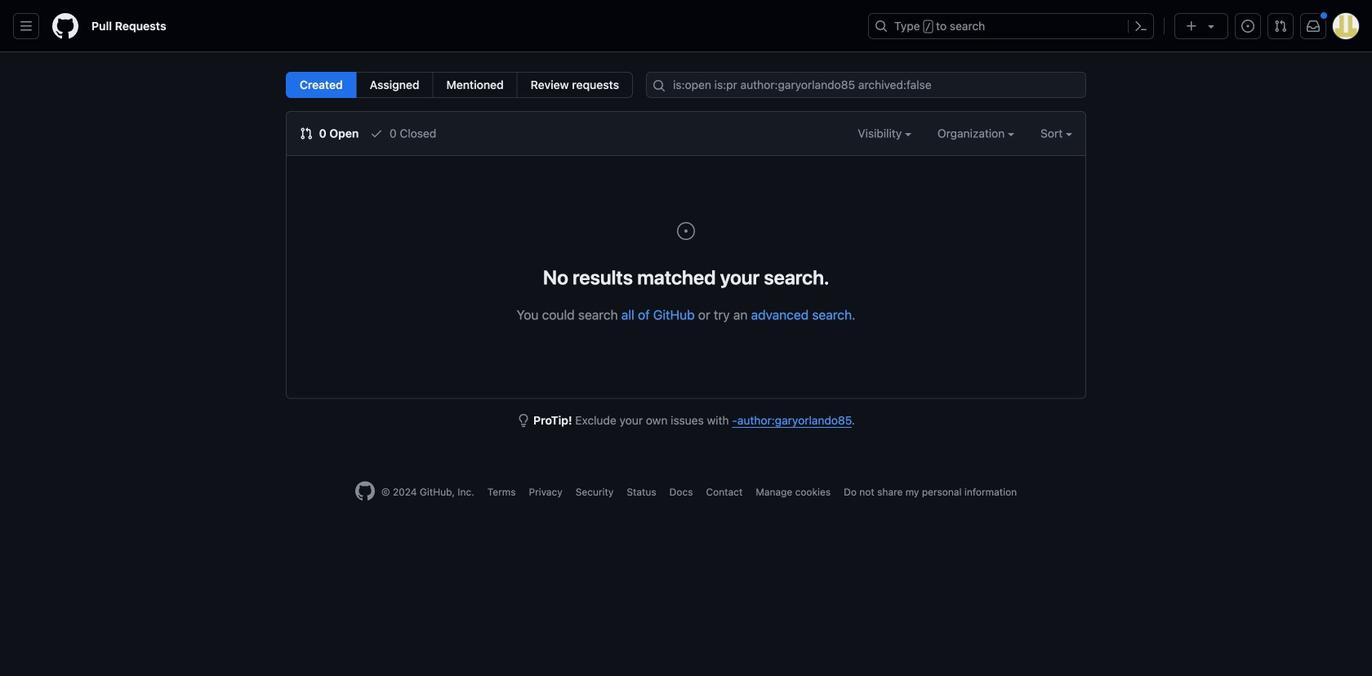 Task type: locate. For each thing, give the bounding box(es) containing it.
Search all issues text field
[[646, 72, 1087, 98]]

issue opened image
[[677, 221, 696, 241]]

check image
[[370, 127, 383, 140]]

issue opened image
[[1242, 20, 1255, 33]]

0 vertical spatial homepage image
[[52, 13, 78, 39]]

1 vertical spatial homepage image
[[355, 482, 375, 501]]

light bulb image
[[517, 414, 530, 427]]

pull requests element
[[286, 72, 633, 98]]

triangle down image
[[1205, 20, 1218, 33]]

Issues search field
[[646, 72, 1087, 98]]

homepage image
[[52, 13, 78, 39], [355, 482, 375, 501]]



Task type: vqa. For each thing, say whether or not it's contained in the screenshot.
the Issues search field
yes



Task type: describe. For each thing, give the bounding box(es) containing it.
git pull request image
[[1275, 20, 1288, 33]]

command palette image
[[1135, 20, 1148, 33]]

0 horizontal spatial homepage image
[[52, 13, 78, 39]]

notifications image
[[1307, 20, 1320, 33]]

search image
[[653, 79, 666, 92]]

git pull request image
[[300, 127, 313, 140]]

1 horizontal spatial homepage image
[[355, 482, 375, 501]]

plus image
[[1186, 20, 1199, 33]]



